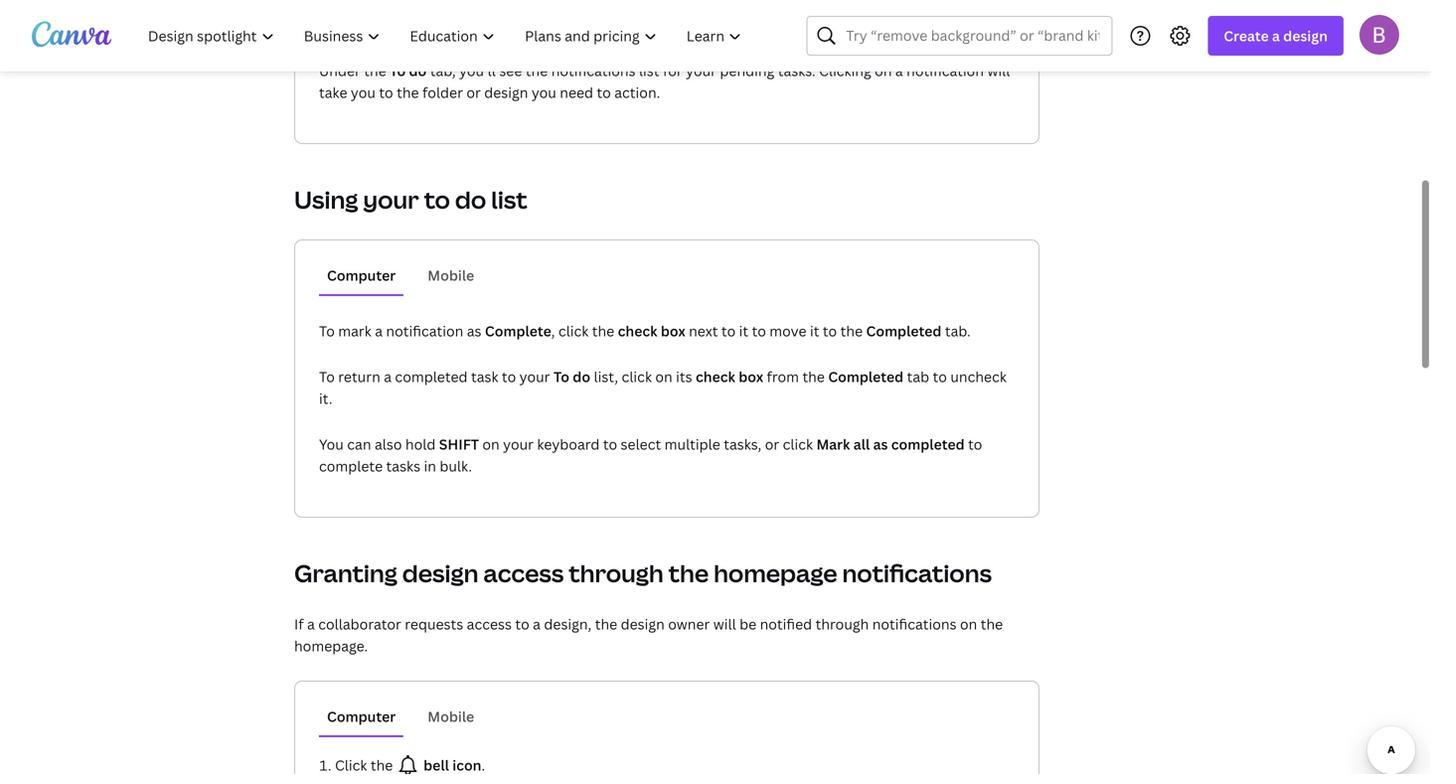 Task type: vqa. For each thing, say whether or not it's contained in the screenshot.
A person using Canva with their laptop image
no



Task type: locate. For each thing, give the bounding box(es) containing it.
notification down try "remove background" or "brand kit" search field
[[907, 61, 984, 80]]

do for to
[[455, 183, 486, 216]]

0 horizontal spatial click
[[559, 322, 589, 340]]

0 vertical spatial computer button
[[319, 256, 404, 294]]

check
[[618, 322, 658, 340], [696, 367, 736, 386]]

will inside if a collaborator requests access to a design, the design owner will be notified through notifications on the homepage.
[[713, 615, 736, 634]]

your right for
[[686, 61, 717, 80]]

0 vertical spatial computer
[[327, 266, 396, 285]]

0 vertical spatial click
[[559, 322, 589, 340]]

design inside if a collaborator requests access to a design, the design owner will be notified through notifications on the homepage.
[[621, 615, 665, 634]]

click left mark
[[783, 435, 813, 454]]

1 mobile from the top
[[428, 266, 474, 285]]

if a collaborator requests access to a design, the design owner will be notified through notifications on the homepage.
[[294, 615, 1003, 656]]

completed left task
[[395, 367, 468, 386]]

2 computer from the top
[[327, 707, 396, 726]]

1 horizontal spatial you
[[532, 83, 557, 102]]

you'll
[[459, 61, 496, 80]]

folder
[[422, 83, 463, 102]]

as right all
[[873, 435, 888, 454]]

2 horizontal spatial click
[[783, 435, 813, 454]]

through up if a collaborator requests access to a design, the design owner will be notified through notifications on the homepage.
[[569, 557, 664, 589]]

0 vertical spatial check
[[618, 322, 658, 340]]

notifications
[[551, 61, 636, 80], [842, 557, 992, 589], [873, 615, 957, 634]]

completed up the tab
[[866, 322, 942, 340]]

0 horizontal spatial you
[[351, 83, 376, 102]]

owner
[[668, 615, 710, 634]]

access inside if a collaborator requests access to a design, the design owner will be notified through notifications on the homepage.
[[467, 615, 512, 634]]

computer down homepage.
[[327, 707, 396, 726]]

1 vertical spatial notification
[[386, 322, 464, 340]]

a right mark
[[375, 322, 383, 340]]

click
[[559, 322, 589, 340], [622, 367, 652, 386], [783, 435, 813, 454]]

2 vertical spatial do
[[573, 367, 591, 386]]

uncheck
[[951, 367, 1007, 386]]

it right move
[[810, 322, 820, 340]]

1 vertical spatial computer button
[[319, 698, 404, 736]]

on
[[875, 61, 892, 80], [655, 367, 673, 386], [482, 435, 500, 454], [960, 615, 977, 634]]

0 horizontal spatial as
[[467, 322, 482, 340]]

the
[[364, 61, 386, 80], [526, 61, 548, 80], [397, 83, 419, 102], [592, 322, 615, 340], [841, 322, 863, 340], [803, 367, 825, 386], [669, 557, 709, 589], [595, 615, 617, 634], [981, 615, 1003, 634]]

granting
[[294, 557, 398, 589]]

design down the see
[[484, 83, 528, 102]]

0 horizontal spatial it
[[739, 322, 749, 340]]

under
[[319, 61, 361, 80]]

1 vertical spatial or
[[765, 435, 780, 454]]

or right tasks,
[[765, 435, 780, 454]]

or
[[467, 83, 481, 102], [765, 435, 780, 454]]

to left mark
[[319, 322, 335, 340]]

to
[[390, 61, 406, 80], [319, 322, 335, 340], [319, 367, 335, 386], [554, 367, 570, 386]]

1 vertical spatial do
[[455, 183, 486, 216]]

a right clicking
[[896, 61, 903, 80]]

mobile down 'using your to do list'
[[428, 266, 474, 285]]

0 horizontal spatial or
[[467, 83, 481, 102]]

or down you'll
[[467, 83, 481, 102]]

access
[[483, 557, 564, 589], [467, 615, 512, 634]]

computer button up mark
[[319, 256, 404, 294]]

through right notified
[[816, 615, 869, 634]]

design
[[1284, 26, 1328, 45], [484, 83, 528, 102], [402, 557, 479, 589], [621, 615, 665, 634]]

using
[[294, 183, 358, 216]]

to
[[379, 83, 393, 102], [597, 83, 611, 102], [424, 183, 450, 216], [722, 322, 736, 340], [752, 322, 766, 340], [823, 322, 837, 340], [502, 367, 516, 386], [933, 367, 947, 386], [603, 435, 617, 454], [968, 435, 983, 454], [515, 615, 530, 634]]

computer button
[[319, 256, 404, 294], [319, 698, 404, 736]]

a
[[1272, 26, 1280, 45], [896, 61, 903, 80], [375, 322, 383, 340], [384, 367, 392, 386], [307, 615, 315, 634], [533, 615, 541, 634]]

click right ,
[[559, 322, 589, 340]]

1 horizontal spatial check
[[696, 367, 736, 386]]

1 vertical spatial access
[[467, 615, 512, 634]]

will inside tab, you'll see the notifications list for your pending tasks. clicking on a notification will take you to the folder or design you need to action.
[[988, 61, 1010, 80]]

1 horizontal spatial do
[[455, 183, 486, 216]]

as
[[467, 322, 482, 340], [873, 435, 888, 454]]

to up "it."
[[319, 367, 335, 386]]

1 horizontal spatial as
[[873, 435, 888, 454]]

a left design,
[[533, 615, 541, 634]]

collaborator
[[318, 615, 401, 634]]

0 horizontal spatial check
[[618, 322, 658, 340]]

1 vertical spatial mobile button
[[420, 698, 482, 736]]

keyboard
[[537, 435, 600, 454]]

1 horizontal spatial through
[[816, 615, 869, 634]]

0 vertical spatial notifications
[[551, 61, 636, 80]]

tab, you'll see the notifications list for your pending tasks. clicking on a notification will take you to the folder or design you need to action.
[[319, 61, 1010, 102]]

1 vertical spatial completed
[[891, 435, 965, 454]]

completed left the tab
[[828, 367, 904, 386]]

mobile button down 'using your to do list'
[[420, 256, 482, 294]]

take
[[319, 83, 347, 102]]

0 horizontal spatial through
[[569, 557, 664, 589]]

also
[[375, 435, 402, 454]]

box left the "from"
[[739, 367, 764, 386]]

you left need
[[532, 83, 557, 102]]

task
[[471, 367, 499, 386]]

1 vertical spatial through
[[816, 615, 869, 634]]

0 vertical spatial as
[[467, 322, 482, 340]]

1 horizontal spatial box
[[739, 367, 764, 386]]

computer up mark
[[327, 266, 396, 285]]

1 vertical spatial check
[[696, 367, 736, 386]]

1 vertical spatial will
[[713, 615, 736, 634]]

1 vertical spatial mobile
[[428, 707, 474, 726]]

as left complete
[[467, 322, 482, 340]]

0 vertical spatial access
[[483, 557, 564, 589]]

1 vertical spatial list
[[491, 183, 528, 216]]

check right its
[[696, 367, 736, 386]]

0 vertical spatial do
[[409, 61, 427, 80]]

box left next
[[661, 322, 686, 340]]

your
[[686, 61, 717, 80], [363, 183, 419, 216], [520, 367, 550, 386], [503, 435, 534, 454]]

notification right mark
[[386, 322, 464, 340]]

notified
[[760, 615, 812, 634]]

completed
[[866, 322, 942, 340], [828, 367, 904, 386]]

0 vertical spatial will
[[988, 61, 1010, 80]]

completed
[[395, 367, 468, 386], [891, 435, 965, 454]]

mobile button down requests
[[420, 698, 482, 736]]

or inside tab, you'll see the notifications list for your pending tasks. clicking on a notification will take you to the folder or design you need to action.
[[467, 83, 481, 102]]

1 vertical spatial as
[[873, 435, 888, 454]]

check up "to return a completed task to your to do list, click on its check box from the completed"
[[618, 322, 658, 340]]

0 horizontal spatial notification
[[386, 322, 464, 340]]

design inside create a design dropdown button
[[1284, 26, 1328, 45]]

0 horizontal spatial will
[[713, 615, 736, 634]]

it right next
[[739, 322, 749, 340]]

access right requests
[[467, 615, 512, 634]]

tab
[[907, 367, 930, 386]]

a right the create
[[1272, 26, 1280, 45]]

do
[[409, 61, 427, 80], [455, 183, 486, 216], [573, 367, 591, 386]]

1 horizontal spatial it
[[810, 322, 820, 340]]

it
[[739, 322, 749, 340], [810, 322, 820, 340]]

0 vertical spatial notification
[[907, 61, 984, 80]]

mobile button
[[420, 256, 482, 294], [420, 698, 482, 736]]

0 horizontal spatial box
[[661, 322, 686, 340]]

next
[[689, 322, 718, 340]]

will down try "remove background" or "brand kit" search field
[[988, 61, 1010, 80]]

1 vertical spatial box
[[739, 367, 764, 386]]

access up design,
[[483, 557, 564, 589]]

Try "remove background" or "brand kit" search field
[[846, 17, 1100, 55]]

completed right all
[[891, 435, 965, 454]]

notification
[[907, 61, 984, 80], [386, 322, 464, 340]]

through
[[569, 557, 664, 589], [816, 615, 869, 634]]

1 horizontal spatial list
[[639, 61, 660, 80]]

a inside tab, you'll see the notifications list for your pending tasks. clicking on a notification will take you to the folder or design you need to action.
[[896, 61, 903, 80]]

design left owner
[[621, 615, 665, 634]]

2 vertical spatial notifications
[[873, 615, 957, 634]]

design right the create
[[1284, 26, 1328, 45]]

0 horizontal spatial completed
[[395, 367, 468, 386]]

clicking
[[819, 61, 872, 80]]

to left tab,
[[390, 61, 406, 80]]

1 horizontal spatial will
[[988, 61, 1010, 80]]

click right "list,"
[[622, 367, 652, 386]]

1 horizontal spatial completed
[[891, 435, 965, 454]]

2 computer button from the top
[[319, 698, 404, 736]]

list
[[639, 61, 660, 80], [491, 183, 528, 216]]

mobile
[[428, 266, 474, 285], [428, 707, 474, 726]]

will
[[988, 61, 1010, 80], [713, 615, 736, 634]]

1 horizontal spatial click
[[622, 367, 652, 386]]

0 vertical spatial or
[[467, 83, 481, 102]]

1 vertical spatial computer
[[327, 707, 396, 726]]

design,
[[544, 615, 592, 634]]

list inside tab, you'll see the notifications list for your pending tasks. clicking on a notification will take you to the folder or design you need to action.
[[639, 61, 660, 80]]

a right return
[[384, 367, 392, 386]]

1 horizontal spatial notification
[[907, 61, 984, 80]]

1 vertical spatial notifications
[[842, 557, 992, 589]]

you
[[351, 83, 376, 102], [532, 83, 557, 102]]

your left keyboard
[[503, 435, 534, 454]]

computer button down homepage.
[[319, 698, 404, 736]]

0 horizontal spatial list
[[491, 183, 528, 216]]

to inside tab to uncheck it.
[[933, 367, 947, 386]]

computer
[[327, 266, 396, 285], [327, 707, 396, 726]]

mobile down requests
[[428, 707, 474, 726]]

be
[[740, 615, 757, 634]]

if
[[294, 615, 304, 634]]

to complete tasks in bulk.
[[319, 435, 983, 476]]

in
[[424, 457, 436, 476]]

0 vertical spatial mobile
[[428, 266, 474, 285]]

0 vertical spatial mobile button
[[420, 256, 482, 294]]

using your to do list
[[294, 183, 528, 216]]

0 vertical spatial list
[[639, 61, 660, 80]]

box
[[661, 322, 686, 340], [739, 367, 764, 386]]

0 horizontal spatial do
[[409, 61, 427, 80]]

will left be
[[713, 615, 736, 634]]

your right 'using'
[[363, 183, 419, 216]]

you down under the to do
[[351, 83, 376, 102]]



Task type: describe. For each thing, give the bounding box(es) containing it.
tasks.
[[778, 61, 816, 80]]

2 vertical spatial click
[[783, 435, 813, 454]]

0 vertical spatial completed
[[395, 367, 468, 386]]

its
[[676, 367, 692, 386]]

your inside tab, you'll see the notifications list for your pending tasks. clicking on a notification will take you to the folder or design you need to action.
[[686, 61, 717, 80]]

for
[[663, 61, 683, 80]]

1 mobile button from the top
[[420, 256, 482, 294]]

a inside dropdown button
[[1272, 26, 1280, 45]]

to left "list,"
[[554, 367, 570, 386]]

bob builder image
[[1360, 15, 1400, 54]]

1 you from the left
[[351, 83, 376, 102]]

1 computer from the top
[[327, 266, 396, 285]]

mark
[[338, 322, 372, 340]]

shift
[[439, 435, 479, 454]]

bulk.
[[440, 457, 472, 476]]

return
[[338, 367, 380, 386]]

complete
[[485, 322, 551, 340]]

you
[[319, 435, 344, 454]]

1 horizontal spatial or
[[765, 435, 780, 454]]

design inside tab, you'll see the notifications list for your pending tasks. clicking on a notification will take you to the folder or design you need to action.
[[484, 83, 528, 102]]

2 mobile from the top
[[428, 707, 474, 726]]

under the to do
[[319, 61, 427, 80]]

on inside if a collaborator requests access to a design, the design owner will be notified through notifications on the homepage.
[[960, 615, 977, 634]]

your down complete
[[520, 367, 550, 386]]

create
[[1224, 26, 1269, 45]]

all
[[854, 435, 870, 454]]

homepage.
[[294, 637, 368, 656]]

it.
[[319, 389, 333, 408]]

create a design button
[[1208, 16, 1344, 56]]

create a design
[[1224, 26, 1328, 45]]

requests
[[405, 615, 463, 634]]

1 computer button from the top
[[319, 256, 404, 294]]

tab to uncheck it.
[[319, 367, 1007, 408]]

granting design access through the homepage notifications
[[294, 557, 992, 589]]

0 vertical spatial through
[[569, 557, 664, 589]]

you can also hold shift on your keyboard to select multiple tasks, or click mark all as completed
[[319, 435, 965, 454]]

to inside if a collaborator requests access to a design, the design owner will be notified through notifications on the homepage.
[[515, 615, 530, 634]]

on inside tab, you'll see the notifications list for your pending tasks. clicking on a notification will take you to the folder or design you need to action.
[[875, 61, 892, 80]]

from
[[767, 367, 799, 386]]

need
[[560, 83, 594, 102]]

see
[[499, 61, 522, 80]]

2 mobile button from the top
[[420, 698, 482, 736]]

1 vertical spatial click
[[622, 367, 652, 386]]

0 vertical spatial box
[[661, 322, 686, 340]]

mark
[[817, 435, 850, 454]]

can
[[347, 435, 371, 454]]

list,
[[594, 367, 618, 386]]

design up requests
[[402, 557, 479, 589]]

2 you from the left
[[532, 83, 557, 102]]

to inside to complete tasks in bulk.
[[968, 435, 983, 454]]

,
[[551, 322, 555, 340]]

tab.
[[945, 322, 971, 340]]

complete
[[319, 457, 383, 476]]

notifications inside if a collaborator requests access to a design, the design owner will be notified through notifications on the homepage.
[[873, 615, 957, 634]]

1 vertical spatial completed
[[828, 367, 904, 386]]

notification inside tab, you'll see the notifications list for your pending tasks. clicking on a notification will take you to the folder or design you need to action.
[[907, 61, 984, 80]]

to return a completed task to your to do list, click on its check box from the completed
[[319, 367, 904, 386]]

tasks
[[386, 457, 421, 476]]

notifications inside tab, you'll see the notifications list for your pending tasks. clicking on a notification will take you to the folder or design you need to action.
[[551, 61, 636, 80]]

select
[[621, 435, 661, 454]]

pending
[[720, 61, 775, 80]]

tasks,
[[724, 435, 762, 454]]

move
[[770, 322, 807, 340]]

homepage
[[714, 557, 838, 589]]

top level navigation element
[[135, 16, 759, 56]]

action.
[[615, 83, 660, 102]]

a right if
[[307, 615, 315, 634]]

multiple
[[665, 435, 720, 454]]

1 it from the left
[[739, 322, 749, 340]]

to mark a notification as complete , click the check box next to it to move it to the completed tab.
[[319, 322, 971, 340]]

tab,
[[430, 61, 456, 80]]

0 vertical spatial completed
[[866, 322, 942, 340]]

hold
[[405, 435, 436, 454]]

2 horizontal spatial do
[[573, 367, 591, 386]]

2 it from the left
[[810, 322, 820, 340]]

do for to
[[409, 61, 427, 80]]

through inside if a collaborator requests access to a design, the design owner will be notified through notifications on the homepage.
[[816, 615, 869, 634]]



